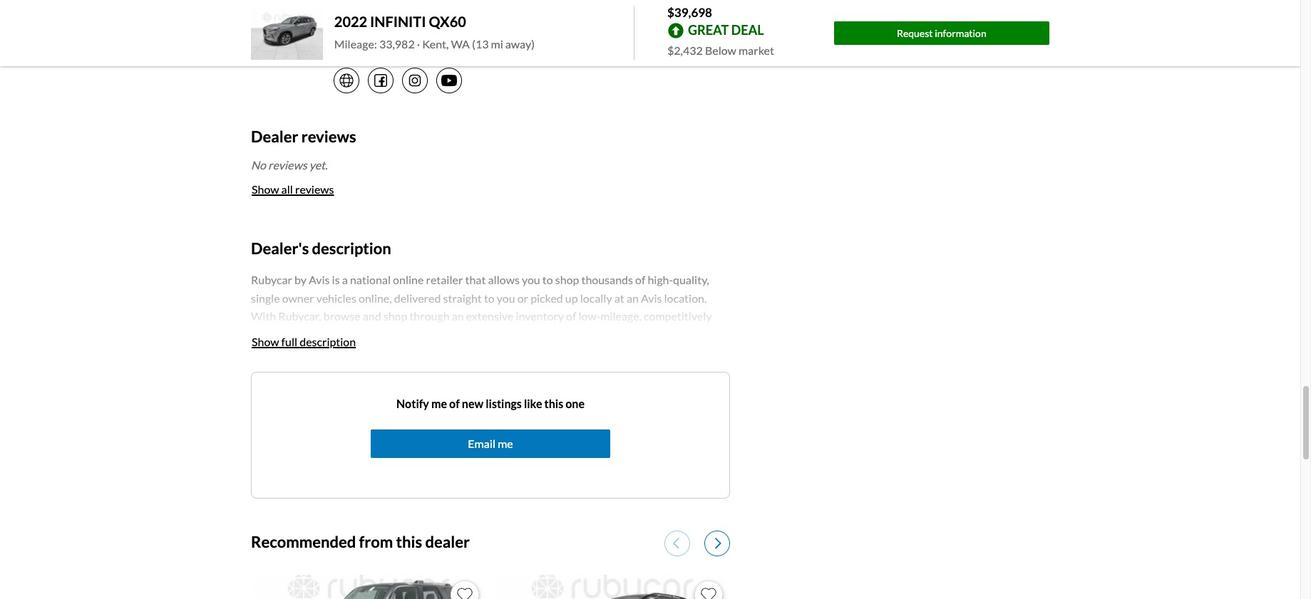 Task type: locate. For each thing, give the bounding box(es) containing it.
me
[[431, 397, 447, 411], [498, 437, 513, 451]]

dealer for dealer website
[[334, 38, 368, 52]]

notify
[[397, 397, 429, 411]]

great deal
[[688, 22, 764, 38]]

recommended from this dealer
[[251, 533, 470, 552]]

reviews up yet.
[[301, 127, 356, 146]]

2 vertical spatial reviews
[[295, 182, 334, 196]]

view
[[334, 17, 359, 30]]

show for dealer's
[[252, 335, 279, 349]]

dealer website
[[334, 38, 409, 52]]

request
[[897, 27, 933, 39]]

dealer's
[[251, 239, 309, 258]]

reviews down yet.
[[295, 182, 334, 196]]

infiniti
[[370, 13, 426, 30]]

new
[[462, 397, 484, 411]]

1 horizontal spatial me
[[498, 437, 513, 451]]

yet.
[[309, 158, 328, 172]]

0 horizontal spatial dealer
[[251, 127, 298, 146]]

this
[[545, 397, 564, 411], [396, 533, 422, 552]]

0 horizontal spatial me
[[431, 397, 447, 411]]

no reviews yet.
[[251, 158, 328, 172]]

1 vertical spatial this
[[396, 533, 422, 552]]

2 show from the top
[[252, 335, 279, 349]]

show left all
[[252, 182, 279, 196]]

2022
[[334, 13, 367, 30]]

1 horizontal spatial this
[[545, 397, 564, 411]]

dealer up no reviews yet.
[[251, 127, 298, 146]]

email me
[[468, 437, 513, 451]]

of
[[449, 397, 460, 411]]

reviews up all
[[268, 158, 307, 172]]

full
[[281, 335, 297, 349]]

show
[[252, 182, 279, 196], [252, 335, 279, 349]]

me for email
[[498, 437, 513, 451]]

deal
[[732, 22, 764, 38]]

0 vertical spatial dealer
[[334, 38, 368, 52]]

show full description button
[[251, 327, 357, 358]]

$39,698
[[668, 5, 712, 20]]

description
[[312, 239, 391, 258], [300, 335, 356, 349]]

dealer
[[334, 38, 368, 52], [251, 127, 298, 146]]

information
[[935, 27, 987, 39]]

notify me of new listings like this one
[[397, 397, 585, 411]]

no
[[251, 158, 266, 172]]

listings
[[486, 397, 522, 411]]

1 vertical spatial me
[[498, 437, 513, 451]]

dealer's description
[[251, 239, 391, 258]]

mi
[[491, 37, 503, 51]]

scroll left image
[[673, 538, 680, 550]]

1 vertical spatial reviews
[[268, 158, 307, 172]]

33,982
[[379, 37, 415, 51]]

inventory
[[361, 17, 410, 30]]

reviews for dealer
[[301, 127, 356, 146]]

website
[[370, 38, 409, 52]]

dealer for dealer reviews
[[251, 127, 298, 146]]

0 vertical spatial me
[[431, 397, 447, 411]]

this right like
[[545, 397, 564, 411]]

1 vertical spatial dealer
[[251, 127, 298, 146]]

reviews
[[301, 127, 356, 146], [268, 158, 307, 172], [295, 182, 334, 196]]

0 vertical spatial this
[[545, 397, 564, 411]]

rubycar by avis image
[[252, 0, 321, 19]]

me right email
[[498, 437, 513, 451]]

1 horizontal spatial dealer
[[334, 38, 368, 52]]

1 vertical spatial show
[[252, 335, 279, 349]]

1 show from the top
[[252, 182, 279, 196]]

dealer down 'view'
[[334, 38, 368, 52]]

1 vertical spatial description
[[300, 335, 356, 349]]

scroll right image
[[715, 538, 722, 550]]

0 vertical spatial reviews
[[301, 127, 356, 146]]

show left full
[[252, 335, 279, 349]]

me left of on the left
[[431, 397, 447, 411]]

me inside button
[[498, 437, 513, 451]]

from
[[359, 533, 393, 552]]

0 vertical spatial show
[[252, 182, 279, 196]]

this right from
[[396, 533, 422, 552]]



Task type: describe. For each thing, give the bounding box(es) containing it.
2022 infiniti qx60 mileage: 33,982 · kent, wa (13 mi away)
[[334, 13, 535, 51]]

show full description
[[252, 335, 356, 349]]

market
[[739, 43, 774, 57]]

email
[[468, 437, 496, 451]]

reviews inside button
[[295, 182, 334, 196]]

description inside show full description button
[[300, 335, 356, 349]]

(13
[[472, 37, 489, 51]]

recommended
[[251, 533, 356, 552]]

qx60
[[429, 13, 466, 30]]

wa
[[451, 37, 470, 51]]

show all reviews
[[252, 182, 334, 196]]

like
[[524, 397, 542, 411]]

dealer reviews
[[251, 127, 356, 146]]

request information button
[[834, 21, 1050, 45]]

all
[[281, 182, 293, 196]]

view inventory link
[[334, 17, 410, 30]]

$2,432 below market
[[668, 43, 774, 57]]

show all reviews button
[[251, 174, 335, 205]]

view inventory
[[334, 17, 410, 30]]

me for notify
[[431, 397, 447, 411]]

dealer website link
[[334, 37, 730, 54]]

·
[[417, 37, 420, 51]]

mileage:
[[334, 37, 377, 51]]

kent,
[[422, 37, 449, 51]]

one
[[566, 397, 585, 411]]

show for dealer
[[252, 182, 279, 196]]

dealer
[[425, 533, 470, 552]]

2022 infiniti qx60 image
[[251, 6, 323, 60]]

request information
[[897, 27, 987, 39]]

email me button
[[371, 430, 610, 459]]

0 vertical spatial description
[[312, 239, 391, 258]]

0 horizontal spatial this
[[396, 533, 422, 552]]

$2,432
[[668, 43, 703, 57]]

youtube icon image
[[441, 75, 457, 87]]

below
[[705, 43, 737, 57]]

great
[[688, 22, 729, 38]]

away)
[[506, 37, 535, 51]]

reviews for no
[[268, 158, 307, 172]]



Task type: vqa. For each thing, say whether or not it's contained in the screenshot.
Honda in Grants Pass OR's Honda
no



